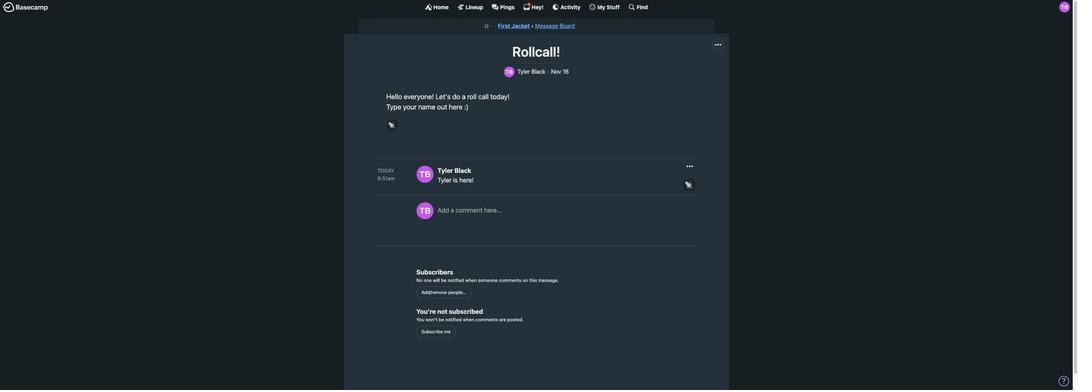 Task type: vqa. For each thing, say whether or not it's contained in the screenshot.
1st Tue
no



Task type: describe. For each thing, give the bounding box(es) containing it.
add a comment here… button
[[438, 202, 692, 234]]

out
[[437, 103, 448, 111]]

message board link
[[536, 23, 575, 29]]

first jacket
[[498, 23, 530, 29]]

here
[[449, 103, 463, 111]]

find button
[[629, 4, 648, 11]]

you're not subscribed you won't be notified when comments are posted.
[[417, 308, 524, 322]]

a inside button
[[451, 207, 454, 214]]

1 horizontal spatial tyler black
[[518, 68, 546, 75]]

tyler black image inside main element
[[1060, 2, 1071, 12]]

:)
[[465, 103, 469, 111]]

home link
[[425, 4, 449, 11]]

someone
[[478, 277, 498, 283]]

add/remove
[[422, 289, 447, 295]]

nov 16 element
[[552, 68, 569, 75]]

notified inside subscribers no one will be notified when someone comments on this message.
[[448, 277, 464, 283]]

pings
[[501, 4, 515, 10]]

notified inside you're not subscribed you won't be notified when comments are posted.
[[446, 317, 462, 322]]

subscribe
[[422, 329, 443, 334]]

add a comment here…
[[438, 207, 502, 214]]

hello
[[387, 92, 402, 100]]

comments for subscribers
[[499, 277, 522, 283]]

won't
[[426, 317, 438, 322]]

0 horizontal spatial tyler black image
[[417, 166, 434, 183]]

my stuff
[[598, 4, 620, 10]]

today!
[[491, 92, 510, 100]]

activity
[[561, 4, 581, 10]]

1 horizontal spatial tyler black image
[[504, 66, 515, 77]]

when inside you're not subscribed you won't be notified when comments are posted.
[[463, 317, 475, 322]]

message.
[[539, 277, 559, 283]]

my stuff button
[[589, 4, 620, 11]]

is
[[454, 176, 458, 184]]

comment
[[456, 207, 483, 214]]

today
[[378, 168, 394, 174]]

16
[[563, 68, 569, 75]]

be inside you're not subscribed you won't be notified when comments are posted.
[[439, 317, 444, 322]]

1 vertical spatial tyler black
[[438, 167, 472, 174]]

switch accounts image
[[3, 2, 48, 13]]

your
[[403, 103, 417, 111]]

my
[[598, 4, 606, 10]]

will
[[433, 277, 440, 283]]

on
[[523, 277, 528, 283]]

here!
[[460, 176, 474, 184]]

subscribe me
[[422, 329, 451, 334]]

jacket
[[512, 23, 530, 29]]

subscribed
[[449, 308, 483, 315]]

find
[[637, 4, 648, 10]]

activity link
[[553, 4, 581, 11]]

roll
[[468, 92, 477, 100]]

add/remove people…
[[422, 289, 467, 295]]

everyone!
[[404, 92, 434, 100]]

tyler is here!
[[438, 176, 474, 184]]

› message board
[[532, 23, 575, 29]]

this
[[530, 277, 538, 283]]

subscribers
[[417, 268, 454, 276]]

nov
[[552, 68, 562, 75]]

one
[[424, 277, 432, 283]]



Task type: locate. For each thing, give the bounding box(es) containing it.
today 9:51am
[[378, 168, 395, 181]]

be inside subscribers no one will be notified when someone comments on this message.
[[442, 277, 447, 283]]

0 horizontal spatial comments
[[476, 317, 498, 322]]

here…
[[485, 207, 502, 214]]

when left someone
[[466, 277, 477, 283]]

1 vertical spatial a
[[451, 207, 454, 214]]

subscribe me button
[[417, 326, 456, 338]]

0 vertical spatial notified
[[448, 277, 464, 283]]

hello everyone! let's do a roll call today! type your name out here :)
[[387, 92, 510, 111]]

tyler black image
[[1060, 2, 1071, 12], [504, 66, 515, 77], [417, 166, 434, 183]]

›
[[532, 23, 534, 29]]

first jacket link
[[498, 23, 530, 29]]

comments inside you're not subscribed you won't be notified when comments are posted.
[[476, 317, 498, 322]]

1 vertical spatial be
[[439, 317, 444, 322]]

stuff
[[607, 4, 620, 10]]

tyler black
[[518, 68, 546, 75], [438, 167, 472, 174]]

2 horizontal spatial tyler black image
[[1060, 2, 1071, 12]]

when down subscribed
[[463, 317, 475, 322]]

1 vertical spatial tyler black image
[[504, 66, 515, 77]]

comments for you're
[[476, 317, 498, 322]]

0 horizontal spatial a
[[451, 207, 454, 214]]

0 horizontal spatial black
[[455, 167, 472, 174]]

hey! button
[[524, 2, 544, 11]]

1 horizontal spatial a
[[462, 92, 466, 100]]

lineup
[[466, 4, 484, 10]]

black
[[532, 68, 546, 75], [455, 167, 472, 174]]

me
[[445, 329, 451, 334]]

board
[[560, 23, 575, 29]]

0 horizontal spatial tyler black
[[438, 167, 472, 174]]

pings button
[[492, 4, 515, 11]]

rollcall!
[[513, 44, 561, 60]]

be
[[442, 277, 447, 283], [439, 317, 444, 322]]

not
[[438, 308, 448, 315]]

0 vertical spatial tyler
[[518, 68, 530, 75]]

name
[[419, 103, 436, 111]]

tyler black up is
[[438, 167, 472, 174]]

do
[[453, 92, 461, 100]]

0 vertical spatial black
[[532, 68, 546, 75]]

tyler up tyler is here!
[[438, 167, 453, 174]]

black left nov
[[532, 68, 546, 75]]

be right will
[[442, 277, 447, 283]]

0 vertical spatial be
[[442, 277, 447, 283]]

0 vertical spatial tyler black image
[[1060, 2, 1071, 12]]

today element
[[378, 167, 394, 175]]

nov 16
[[552, 68, 569, 75]]

comments left on
[[499, 277, 522, 283]]

tyler left is
[[438, 176, 452, 184]]

when
[[466, 277, 477, 283], [463, 317, 475, 322]]

1 vertical spatial comments
[[476, 317, 498, 322]]

posted.
[[508, 317, 524, 322]]

1 vertical spatial tyler
[[438, 167, 453, 174]]

notified up me
[[446, 317, 462, 322]]

1 horizontal spatial black
[[532, 68, 546, 75]]

9:51am
[[378, 175, 395, 181]]

when inside subscribers no one will be notified when someone comments on this message.
[[466, 277, 477, 283]]

9:51am link
[[378, 175, 410, 182]]

comments
[[499, 277, 522, 283], [476, 317, 498, 322]]

hey!
[[532, 4, 544, 10]]

comments left are
[[476, 317, 498, 322]]

lineup link
[[458, 4, 484, 11]]

1 vertical spatial notified
[[446, 317, 462, 322]]

notified up people…
[[448, 277, 464, 283]]

you're
[[417, 308, 436, 315]]

are
[[500, 317, 506, 322]]

notified
[[448, 277, 464, 283], [446, 317, 462, 322]]

home
[[434, 4, 449, 10]]

2 vertical spatial tyler black image
[[417, 166, 434, 183]]

subscribers no one will be notified when someone comments on this message.
[[417, 268, 559, 283]]

message
[[536, 23, 559, 29]]

add/remove people… link
[[417, 287, 472, 298]]

main element
[[0, 0, 1074, 14]]

0 vertical spatial a
[[462, 92, 466, 100]]

1 vertical spatial black
[[455, 167, 472, 174]]

1 vertical spatial when
[[463, 317, 475, 322]]

add
[[438, 207, 449, 214]]

type
[[387, 103, 402, 111]]

a right do
[[462, 92, 466, 100]]

a inside hello everyone! let's do a roll call today! type your name out here :)
[[462, 92, 466, 100]]

first
[[498, 23, 511, 29]]

1 horizontal spatial comments
[[499, 277, 522, 283]]

2 vertical spatial tyler
[[438, 176, 452, 184]]

tyler
[[518, 68, 530, 75], [438, 167, 453, 174], [438, 176, 452, 184]]

today link
[[378, 167, 410, 175]]

be down not
[[439, 317, 444, 322]]

a right add
[[451, 207, 454, 214]]

0 vertical spatial comments
[[499, 277, 522, 283]]

9:51am element
[[378, 175, 395, 181]]

a
[[462, 92, 466, 100], [451, 207, 454, 214]]

let's
[[436, 92, 451, 100]]

comments inside subscribers no one will be notified when someone comments on this message.
[[499, 277, 522, 283]]

0 vertical spatial tyler black
[[518, 68, 546, 75]]

tyler black image
[[417, 202, 434, 219]]

black up here!
[[455, 167, 472, 174]]

you
[[417, 317, 425, 322]]

tyler black down the rollcall!
[[518, 68, 546, 75]]

tyler down the rollcall!
[[518, 68, 530, 75]]

call
[[479, 92, 489, 100]]

no
[[417, 277, 423, 283]]

people…
[[449, 289, 467, 295]]

0 vertical spatial when
[[466, 277, 477, 283]]



